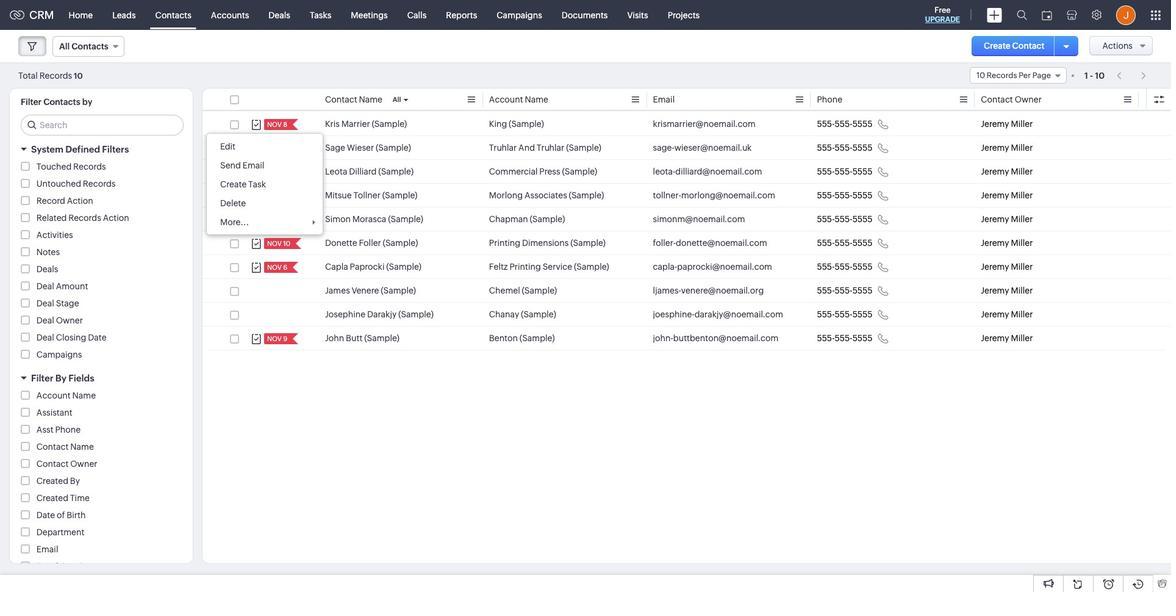 Task type: locate. For each thing, give the bounding box(es) containing it.
3 555-555-5555 from the top
[[818, 167, 873, 176]]

0 vertical spatial filter
[[21, 97, 42, 107]]

10 up by
[[74, 71, 83, 80]]

2 jeremy miller from the top
[[982, 143, 1034, 153]]

foller-donette@noemail.com
[[653, 238, 768, 248]]

documents
[[562, 10, 608, 20]]

campaigns right reports
[[497, 10, 543, 20]]

0 horizontal spatial create
[[220, 179, 247, 189]]

deal for deal amount
[[37, 281, 54, 291]]

campaigns down closing
[[37, 350, 82, 360]]

create inside button
[[985, 41, 1011, 51]]

records up filter contacts by
[[39, 70, 72, 80]]

1 horizontal spatial campaigns
[[497, 10, 543, 20]]

7 jeremy miller from the top
[[982, 262, 1034, 272]]

2 9 from the top
[[283, 335, 288, 342]]

ljames-
[[653, 286, 682, 295]]

sage-
[[653, 143, 675, 153]]

jeremy for sage-wieser@noemail.uk
[[982, 143, 1010, 153]]

0 horizontal spatial 10
[[74, 71, 83, 80]]

555-555-5555 for foller-donette@noemail.com
[[818, 238, 873, 248]]

1 nov from the top
[[267, 168, 282, 176]]

2 nov 9 from the top
[[267, 335, 288, 342]]

3 5555 from the top
[[853, 167, 873, 176]]

5 jeremy miller from the top
[[982, 214, 1034, 224]]

1 vertical spatial deals
[[37, 264, 58, 274]]

7 555-555-5555 from the top
[[818, 262, 873, 272]]

contact owner up created by
[[37, 459, 97, 469]]

10 jeremy from the top
[[982, 333, 1010, 343]]

jeremy miller for foller-donette@noemail.com
[[982, 238, 1034, 248]]

jeremy for krismarrier@noemail.com
[[982, 119, 1010, 129]]

(sample) right foller
[[383, 238, 418, 248]]

2 5555 from the top
[[853, 143, 873, 153]]

0 horizontal spatial account
[[37, 391, 71, 400]]

0 vertical spatial contact name
[[325, 95, 383, 104]]

nov 9
[[267, 168, 288, 176], [267, 335, 288, 342]]

james venere (sample)
[[325, 286, 416, 295]]

records for total
[[39, 70, 72, 80]]

-
[[1091, 70, 1094, 80]]

account name up king (sample)
[[489, 95, 549, 104]]

(sample) down chanay (sample) 'link'
[[520, 333, 555, 343]]

1 horizontal spatial deals
[[269, 10, 290, 20]]

darakjy
[[367, 309, 397, 319]]

nov 9 left john
[[267, 335, 288, 342]]

555-555-5555 for krismarrier@noemail.com
[[818, 119, 873, 129]]

campaigns
[[497, 10, 543, 20], [37, 350, 82, 360]]

by left fields
[[55, 373, 67, 383]]

email up krismarrier@noemail.com link
[[653, 95, 675, 104]]

555-555-5555 for leota-dilliard@noemail.com
[[818, 167, 873, 176]]

10 inside "row group"
[[283, 240, 291, 247]]

deals down the notes
[[37, 264, 58, 274]]

by
[[55, 373, 67, 383], [70, 476, 80, 486]]

1 vertical spatial contact name
[[37, 442, 94, 452]]

capla-paprocki@noemail.com
[[653, 262, 773, 272]]

555-555-5555 for sage-wieser@noemail.uk
[[818, 143, 873, 153]]

donette
[[325, 238, 357, 248]]

1 horizontal spatial date
[[88, 333, 107, 342]]

leota dilliard (sample) link
[[325, 165, 414, 178]]

contact up kris
[[325, 95, 357, 104]]

5 jeremy from the top
[[982, 214, 1010, 224]]

jeremy for capla-paprocki@noemail.com
[[982, 262, 1010, 272]]

date
[[88, 333, 107, 342], [37, 510, 55, 520]]

capla paprocki (sample)
[[325, 262, 422, 272]]

9 5555 from the top
[[853, 309, 873, 319]]

jeremy miller for simonm@noemail.com
[[982, 214, 1034, 224]]

4 miller from the top
[[1012, 190, 1034, 200]]

benton (sample) link
[[489, 332, 555, 344]]

filter down total
[[21, 97, 42, 107]]

sage-wieser@noemail.uk
[[653, 143, 752, 153]]

1 vertical spatial create
[[220, 179, 247, 189]]

1 9 from the top
[[283, 168, 288, 176]]

miller for john-buttbenton@noemail.com
[[1012, 333, 1034, 343]]

leads link
[[103, 0, 146, 30]]

0 vertical spatial action
[[67, 196, 93, 206]]

date left of in the left bottom of the page
[[37, 510, 55, 520]]

3 jeremy from the top
[[982, 167, 1010, 176]]

0 vertical spatial printing
[[489, 238, 521, 248]]

amount
[[56, 281, 88, 291]]

capla-
[[653, 262, 678, 272]]

5555 for leota-dilliard@noemail.com
[[853, 167, 873, 176]]

date right closing
[[88, 333, 107, 342]]

venere
[[352, 286, 379, 295]]

email
[[653, 95, 675, 104], [243, 161, 265, 170], [37, 544, 58, 554], [37, 562, 58, 571]]

create up the delete
[[220, 179, 247, 189]]

row group
[[203, 112, 1172, 350]]

nov for capla paprocki (sample)
[[267, 264, 282, 271]]

name down asst phone
[[70, 442, 94, 452]]

created down created by
[[37, 493, 68, 503]]

deal for deal closing date
[[37, 333, 54, 342]]

contact name down asst phone
[[37, 442, 94, 452]]

create for create contact
[[985, 41, 1011, 51]]

account up assistant
[[37, 391, 71, 400]]

5555 for sage-wieser@noemail.uk
[[853, 143, 873, 153]]

and
[[519, 143, 535, 153]]

mitsue tollner (sample)
[[325, 190, 418, 200]]

4 jeremy from the top
[[982, 190, 1010, 200]]

3 miller from the top
[[1012, 167, 1034, 176]]

1 vertical spatial filter
[[31, 373, 53, 383]]

0 vertical spatial date
[[88, 333, 107, 342]]

email opt out
[[37, 562, 92, 571]]

chemel (sample)
[[489, 286, 557, 295]]

truhlar left and
[[489, 143, 517, 153]]

contacts right leads link
[[155, 10, 192, 20]]

kris
[[325, 119, 340, 129]]

ljames-venere@noemail.org
[[653, 286, 764, 295]]

1 nov 9 link from the top
[[264, 167, 289, 178]]

1 - 10
[[1085, 70, 1105, 80]]

1 jeremy from the top
[[982, 119, 1010, 129]]

10 inside total records 10
[[74, 71, 83, 80]]

system defined filters
[[31, 144, 129, 154]]

0 horizontal spatial action
[[67, 196, 93, 206]]

10 miller from the top
[[1012, 333, 1034, 343]]

1 horizontal spatial contacts
[[155, 10, 192, 20]]

filter for filter contacts by
[[21, 97, 42, 107]]

foller-donette@noemail.com link
[[653, 237, 768, 249]]

miller for sage-wieser@noemail.uk
[[1012, 143, 1034, 153]]

reports
[[446, 10, 477, 20]]

1 vertical spatial 9
[[283, 335, 288, 342]]

nov left john
[[267, 335, 282, 342]]

home
[[69, 10, 93, 20]]

morlong associates (sample) link
[[489, 189, 604, 201]]

1 vertical spatial contacts
[[43, 97, 80, 107]]

3 nov from the top
[[267, 264, 282, 271]]

0 vertical spatial created
[[37, 476, 68, 486]]

1 vertical spatial phone
[[55, 425, 81, 435]]

contact down 'search' icon
[[1013, 41, 1045, 51]]

1 horizontal spatial 10
[[283, 240, 291, 247]]

2 nov 9 link from the top
[[264, 333, 289, 344]]

0 horizontal spatial deals
[[37, 264, 58, 274]]

nov for leota dilliard (sample)
[[267, 168, 282, 176]]

email left opt
[[37, 562, 58, 571]]

9 left john
[[283, 335, 288, 342]]

1 miller from the top
[[1012, 119, 1034, 129]]

nov 9 link for leota
[[264, 167, 289, 178]]

nov 9 link
[[264, 167, 289, 178], [264, 333, 289, 344]]

1 vertical spatial date
[[37, 510, 55, 520]]

6 5555 from the top
[[853, 238, 873, 248]]

account name down the filter by fields
[[37, 391, 96, 400]]

0 horizontal spatial account name
[[37, 391, 96, 400]]

untouched
[[37, 179, 81, 189]]

action down untouched records
[[103, 213, 129, 223]]

1 horizontal spatial by
[[70, 476, 80, 486]]

by
[[82, 97, 92, 107]]

0 horizontal spatial campaigns
[[37, 350, 82, 360]]

nov up "nov 6" link
[[267, 240, 282, 247]]

(sample) right wieser
[[376, 143, 411, 153]]

joesphine-darakjy@noemail.com link
[[653, 308, 784, 320]]

10 right -
[[1096, 70, 1105, 80]]

email up task
[[243, 161, 265, 170]]

defined
[[65, 144, 100, 154]]

records down touched records
[[83, 179, 116, 189]]

krismarrier@noemail.com
[[653, 119, 756, 129]]

contact down "create contact" button
[[982, 95, 1014, 104]]

1 vertical spatial account name
[[37, 391, 96, 400]]

1 horizontal spatial truhlar
[[537, 143, 565, 153]]

0 horizontal spatial date
[[37, 510, 55, 520]]

0 horizontal spatial phone
[[55, 425, 81, 435]]

owner down "create contact" button
[[1015, 95, 1042, 104]]

contact owner down "create contact" button
[[982, 95, 1042, 104]]

1 vertical spatial created
[[37, 493, 68, 503]]

4 5555 from the top
[[853, 190, 873, 200]]

system defined filters button
[[10, 139, 193, 160]]

jeremy for john-buttbenton@noemail.com
[[982, 333, 1010, 343]]

(sample) down all
[[372, 119, 407, 129]]

contact name up "marrier"
[[325, 95, 383, 104]]

6 miller from the top
[[1012, 238, 1034, 248]]

10 up 6
[[283, 240, 291, 247]]

navigation
[[1112, 67, 1154, 84]]

5 miller from the top
[[1012, 214, 1034, 224]]

2 deal from the top
[[37, 298, 54, 308]]

0 vertical spatial phone
[[818, 95, 843, 104]]

nov 10 link
[[264, 238, 292, 249]]

by inside dropdown button
[[55, 373, 67, 383]]

nov 9 link for john
[[264, 333, 289, 344]]

6 555-555-5555 from the top
[[818, 238, 873, 248]]

chanay
[[489, 309, 520, 319]]

1 5555 from the top
[[853, 119, 873, 129]]

10 5555 from the top
[[853, 333, 873, 343]]

miller for leota-dilliard@noemail.com
[[1012, 167, 1034, 176]]

nov 9 link left john
[[264, 333, 289, 344]]

0 vertical spatial owner
[[1015, 95, 1042, 104]]

10 jeremy miller from the top
[[982, 333, 1034, 343]]

name
[[359, 95, 383, 104], [525, 95, 549, 104], [72, 391, 96, 400], [70, 442, 94, 452]]

0 vertical spatial contacts
[[155, 10, 192, 20]]

truhlar up press
[[537, 143, 565, 153]]

buttbenton@noemail.com
[[674, 333, 779, 343]]

1 vertical spatial by
[[70, 476, 80, 486]]

account
[[489, 95, 523, 104], [37, 391, 71, 400]]

5 5555 from the top
[[853, 214, 873, 224]]

2 jeremy from the top
[[982, 143, 1010, 153]]

(sample) down darakjy
[[364, 333, 400, 343]]

jeremy for leota-dilliard@noemail.com
[[982, 167, 1010, 176]]

by up time
[[70, 476, 80, 486]]

9 miller from the top
[[1012, 309, 1034, 319]]

created for created by
[[37, 476, 68, 486]]

miller for tollner-morlong@noemail.com
[[1012, 190, 1034, 200]]

0 horizontal spatial by
[[55, 373, 67, 383]]

0 vertical spatial by
[[55, 373, 67, 383]]

555-555-5555 for capla-paprocki@noemail.com
[[818, 262, 873, 272]]

deal
[[37, 281, 54, 291], [37, 298, 54, 308], [37, 316, 54, 325], [37, 333, 54, 342]]

john-buttbenton@noemail.com
[[653, 333, 779, 343]]

10 555-555-5555 from the top
[[818, 333, 873, 343]]

2 created from the top
[[37, 493, 68, 503]]

mitsue
[[325, 190, 352, 200]]

deal down deal stage
[[37, 316, 54, 325]]

records down record action
[[69, 213, 101, 223]]

create menu image
[[988, 8, 1003, 22]]

printing up chemel (sample)
[[510, 262, 541, 272]]

0 vertical spatial create
[[985, 41, 1011, 51]]

chapman
[[489, 214, 528, 224]]

leota-dilliard@noemail.com link
[[653, 165, 763, 178]]

1 vertical spatial nov 9 link
[[264, 333, 289, 344]]

name down fields
[[72, 391, 96, 400]]

1 created from the top
[[37, 476, 68, 486]]

documents link
[[552, 0, 618, 30]]

7 5555 from the top
[[853, 262, 873, 272]]

nov for john butt (sample)
[[267, 335, 282, 342]]

6 jeremy from the top
[[982, 238, 1010, 248]]

filter inside dropdown button
[[31, 373, 53, 383]]

create contact button
[[972, 36, 1058, 56]]

capla paprocki (sample) link
[[325, 261, 422, 273]]

1 vertical spatial contact owner
[[37, 459, 97, 469]]

accounts link
[[201, 0, 259, 30]]

1 jeremy miller from the top
[[982, 119, 1034, 129]]

jeremy miller for tollner-morlong@noemail.com
[[982, 190, 1034, 200]]

contact down asst phone
[[37, 442, 69, 452]]

record
[[37, 196, 65, 206]]

2 miller from the top
[[1012, 143, 1034, 153]]

nov
[[267, 168, 282, 176], [267, 240, 282, 247], [267, 264, 282, 271], [267, 335, 282, 342]]

records down defined
[[73, 162, 106, 172]]

deal up deal stage
[[37, 281, 54, 291]]

deal for deal stage
[[37, 298, 54, 308]]

555-555-5555 for john-buttbenton@noemail.com
[[818, 333, 873, 343]]

0 vertical spatial deals
[[269, 10, 290, 20]]

deal left stage
[[37, 298, 54, 308]]

created up 'created time'
[[37, 476, 68, 486]]

dimensions
[[522, 238, 569, 248]]

owner up closing
[[56, 316, 83, 325]]

5555 for john-buttbenton@noemail.com
[[853, 333, 873, 343]]

9 down 'edit' link
[[283, 168, 288, 176]]

nov 9 link up task
[[264, 167, 289, 178]]

capla-paprocki@noemail.com link
[[653, 261, 773, 273]]

mitsue tollner (sample) link
[[325, 189, 418, 201]]

8 miller from the top
[[1012, 286, 1034, 295]]

4 deal from the top
[[37, 333, 54, 342]]

wieser@noemail.uk
[[675, 143, 752, 153]]

7 miller from the top
[[1012, 262, 1034, 272]]

account up king
[[489, 95, 523, 104]]

(sample) down chemel (sample)
[[521, 309, 557, 319]]

create menu element
[[980, 0, 1010, 30]]

jeremy for simonm@noemail.com
[[982, 214, 1010, 224]]

miller for krismarrier@noemail.com
[[1012, 119, 1034, 129]]

profile element
[[1110, 0, 1144, 30]]

1 horizontal spatial contact owner
[[982, 95, 1042, 104]]

(sample) up service
[[571, 238, 606, 248]]

0 vertical spatial account name
[[489, 95, 549, 104]]

1 vertical spatial owner
[[56, 316, 83, 325]]

printing down chapman
[[489, 238, 521, 248]]

create down create menu element
[[985, 41, 1011, 51]]

4 nov from the top
[[267, 335, 282, 342]]

nov 9 for john butt (sample)
[[267, 335, 288, 342]]

5555 for krismarrier@noemail.com
[[853, 119, 873, 129]]

1 vertical spatial account
[[37, 391, 71, 400]]

name up king (sample)
[[525, 95, 549, 104]]

6 jeremy miller from the top
[[982, 238, 1034, 248]]

1 vertical spatial nov 9
[[267, 335, 288, 342]]

by for filter
[[55, 373, 67, 383]]

2 horizontal spatial 10
[[1096, 70, 1105, 80]]

search image
[[1018, 10, 1028, 20]]

chapman (sample)
[[489, 214, 565, 224]]

visits
[[628, 10, 649, 20]]

nov down 'edit' link
[[267, 168, 282, 176]]

name up kris marrier (sample) 'link' on the left top of page
[[359, 95, 383, 104]]

(sample) down feltz printing service (sample)
[[522, 286, 557, 295]]

5555 for capla-paprocki@noemail.com
[[853, 262, 873, 272]]

0 vertical spatial 9
[[283, 168, 288, 176]]

1 nov 9 from the top
[[267, 168, 288, 176]]

contact owner
[[982, 95, 1042, 104], [37, 459, 97, 469]]

(sample) right press
[[562, 167, 598, 176]]

4 555-555-5555 from the top
[[818, 190, 873, 200]]

donette foller (sample) link
[[325, 237, 418, 249]]

meetings
[[351, 10, 388, 20]]

4 jeremy miller from the top
[[982, 190, 1034, 200]]

0 vertical spatial nov 9
[[267, 168, 288, 176]]

contacts link
[[146, 0, 201, 30]]

0 horizontal spatial contacts
[[43, 97, 80, 107]]

1 horizontal spatial create
[[985, 41, 1011, 51]]

2 555-555-5555 from the top
[[818, 143, 873, 153]]

2 nov from the top
[[267, 240, 282, 247]]

0 vertical spatial nov 9 link
[[264, 167, 289, 178]]

venere@noemail.org
[[682, 286, 764, 295]]

5 555-555-5555 from the top
[[818, 214, 873, 224]]

3 deal from the top
[[37, 316, 54, 325]]

kris marrier (sample)
[[325, 119, 407, 129]]

deal down deal owner
[[37, 333, 54, 342]]

1 555-555-5555 from the top
[[818, 119, 873, 129]]

deals
[[269, 10, 290, 20], [37, 264, 58, 274]]

owner up created by
[[70, 459, 97, 469]]

projects
[[668, 10, 700, 20]]

0 vertical spatial account
[[489, 95, 523, 104]]

1 vertical spatial action
[[103, 213, 129, 223]]

james venere (sample) link
[[325, 284, 416, 297]]

nov 9 down 'edit' link
[[267, 168, 288, 176]]

chemel
[[489, 286, 520, 295]]

action up related records action in the top of the page
[[67, 196, 93, 206]]

9 jeremy from the top
[[982, 309, 1010, 319]]

king (sample)
[[489, 119, 544, 129]]

3 jeremy miller from the top
[[982, 167, 1034, 176]]

1 deal from the top
[[37, 281, 54, 291]]

total
[[18, 70, 38, 80]]

0 vertical spatial contact owner
[[982, 95, 1042, 104]]

contacts left by
[[43, 97, 80, 107]]

filter up assistant
[[31, 373, 53, 383]]

by for created
[[70, 476, 80, 486]]

0 vertical spatial campaigns
[[497, 10, 543, 20]]

nov 9 for leota dilliard (sample)
[[267, 168, 288, 176]]

contacts
[[155, 10, 192, 20], [43, 97, 80, 107]]

0 horizontal spatial contact owner
[[37, 459, 97, 469]]

2 truhlar from the left
[[537, 143, 565, 153]]

account name
[[489, 95, 549, 104], [37, 391, 96, 400]]

1 horizontal spatial account
[[489, 95, 523, 104]]

deals left tasks link
[[269, 10, 290, 20]]

nov left 6
[[267, 264, 282, 271]]

7 jeremy from the top
[[982, 262, 1010, 272]]

0 horizontal spatial truhlar
[[489, 143, 517, 153]]



Task type: vqa. For each thing, say whether or not it's contained in the screenshot.


Task type: describe. For each thing, give the bounding box(es) containing it.
8 555-555-5555 from the top
[[818, 286, 873, 295]]

jeremy miller for sage-wieser@noemail.uk
[[982, 143, 1034, 153]]

row group containing kris marrier (sample)
[[203, 112, 1172, 350]]

jeremy miller for leota-dilliard@noemail.com
[[982, 167, 1034, 176]]

nov 6
[[267, 264, 288, 271]]

(sample) right morasca
[[388, 214, 424, 224]]

related
[[37, 213, 67, 223]]

commercial
[[489, 167, 538, 176]]

tollner-morlong@noemail.com
[[653, 190, 776, 200]]

morlong
[[489, 190, 523, 200]]

filter for filter by fields
[[31, 373, 53, 383]]

crm link
[[10, 9, 54, 21]]

edit link
[[207, 137, 323, 156]]

calls link
[[398, 0, 437, 30]]

paprocki@noemail.com
[[678, 262, 773, 272]]

press
[[540, 167, 561, 176]]

1 horizontal spatial account name
[[489, 95, 549, 104]]

9 for john
[[283, 335, 288, 342]]

5555 for tollner-morlong@noemail.com
[[853, 190, 873, 200]]

2 vertical spatial owner
[[70, 459, 97, 469]]

jeremy miller for capla-paprocki@noemail.com
[[982, 262, 1034, 272]]

9 for leota
[[283, 168, 288, 176]]

jeremy miller for krismarrier@noemail.com
[[982, 119, 1034, 129]]

closing
[[56, 333, 86, 342]]

miller for foller-donette@noemail.com
[[1012, 238, 1034, 248]]

1 vertical spatial campaigns
[[37, 350, 82, 360]]

total records 10
[[18, 70, 83, 80]]

create task
[[220, 179, 266, 189]]

(sample) up the printing dimensions (sample)
[[530, 214, 565, 224]]

(sample) up commercial press (sample)
[[567, 143, 602, 153]]

james
[[325, 286, 350, 295]]

miller for capla-paprocki@noemail.com
[[1012, 262, 1034, 272]]

chanay (sample)
[[489, 309, 557, 319]]

king (sample) link
[[489, 118, 544, 130]]

morlong associates (sample)
[[489, 190, 604, 200]]

commercial press (sample) link
[[489, 165, 598, 178]]

email down 'department'
[[37, 544, 58, 554]]

john butt (sample)
[[325, 333, 400, 343]]

chanay (sample) link
[[489, 308, 557, 320]]

5555 for simonm@noemail.com
[[853, 214, 873, 224]]

joesphine-
[[653, 309, 695, 319]]

contact up created by
[[37, 459, 69, 469]]

morasca
[[353, 214, 387, 224]]

miller for simonm@noemail.com
[[1012, 214, 1034, 224]]

5555 for foller-donette@noemail.com
[[853, 238, 873, 248]]

john-
[[653, 333, 674, 343]]

leads
[[112, 10, 136, 20]]

meetings link
[[341, 0, 398, 30]]

krismarrier@noemail.com link
[[653, 118, 756, 130]]

actions
[[1103, 41, 1133, 51]]

555-555-5555 for tollner-morlong@noemail.com
[[818, 190, 873, 200]]

chemel (sample) link
[[489, 284, 557, 297]]

deal closing date
[[37, 333, 107, 342]]

simonm@noemail.com
[[653, 214, 746, 224]]

josephine darakjy (sample)
[[325, 309, 434, 319]]

contact inside button
[[1013, 41, 1045, 51]]

wieser
[[347, 143, 374, 153]]

untouched records
[[37, 179, 116, 189]]

jeremy miller for john-buttbenton@noemail.com
[[982, 333, 1034, 343]]

records for related
[[69, 213, 101, 223]]

555-555-5555 for simonm@noemail.com
[[818, 214, 873, 224]]

(sample) right the paprocki
[[387, 262, 422, 272]]

(sample) right darakjy
[[399, 309, 434, 319]]

edit
[[220, 142, 236, 151]]

crm
[[29, 9, 54, 21]]

truhlar and truhlar (sample) link
[[489, 142, 602, 154]]

send email
[[220, 161, 265, 170]]

records for untouched
[[83, 179, 116, 189]]

9 jeremy miller from the top
[[982, 309, 1034, 319]]

filter by fields button
[[10, 367, 193, 389]]

deal stage
[[37, 298, 79, 308]]

create for create task
[[220, 179, 247, 189]]

feltz printing service (sample)
[[489, 262, 610, 272]]

delete
[[220, 198, 246, 208]]

king
[[489, 119, 507, 129]]

ljames-venere@noemail.org link
[[653, 284, 764, 297]]

sage
[[325, 143, 345, 153]]

system
[[31, 144, 63, 154]]

1 horizontal spatial phone
[[818, 95, 843, 104]]

(sample) inside 'link'
[[521, 309, 557, 319]]

1 vertical spatial printing
[[510, 262, 541, 272]]

nov for donette foller (sample)
[[267, 240, 282, 247]]

records for touched
[[73, 162, 106, 172]]

(sample) right tollner
[[383, 190, 418, 200]]

asst phone
[[37, 425, 81, 435]]

deal for deal owner
[[37, 316, 54, 325]]

capla
[[325, 262, 348, 272]]

touched
[[37, 162, 72, 172]]

9 555-555-5555 from the top
[[818, 309, 873, 319]]

0 horizontal spatial contact name
[[37, 442, 94, 452]]

john butt (sample) link
[[325, 332, 400, 344]]

(sample) right service
[[574, 262, 610, 272]]

all
[[393, 96, 401, 103]]

8 5555 from the top
[[853, 286, 873, 295]]

home link
[[59, 0, 103, 30]]

(sample) right associates at the left
[[569, 190, 604, 200]]

john
[[325, 333, 344, 343]]

sage wieser (sample) link
[[325, 142, 411, 154]]

asst
[[37, 425, 53, 435]]

butt
[[346, 333, 363, 343]]

(sample) right dilliard
[[379, 167, 414, 176]]

morlong@noemail.com
[[682, 190, 776, 200]]

calendar image
[[1043, 10, 1053, 20]]

1 horizontal spatial action
[[103, 213, 129, 223]]

created for created time
[[37, 493, 68, 503]]

upgrade
[[926, 15, 961, 24]]

chapman (sample) link
[[489, 213, 565, 225]]

jeremy for tollner-morlong@noemail.com
[[982, 190, 1010, 200]]

leota-
[[653, 167, 676, 176]]

Search text field
[[21, 115, 183, 135]]

10 for 1 - 10
[[1096, 70, 1105, 80]]

visits link
[[618, 0, 658, 30]]

create contact
[[985, 41, 1045, 51]]

paprocki
[[350, 262, 385, 272]]

1 horizontal spatial contact name
[[325, 95, 383, 104]]

1 truhlar from the left
[[489, 143, 517, 153]]

(sample) up darakjy
[[381, 286, 416, 295]]

simonm@noemail.com link
[[653, 213, 746, 225]]

leota
[[325, 167, 348, 176]]

calls
[[408, 10, 427, 20]]

nov 10
[[267, 240, 291, 247]]

nov 6 link
[[264, 262, 289, 273]]

activities
[[37, 230, 73, 240]]

jeremy for foller-donette@noemail.com
[[982, 238, 1010, 248]]

search element
[[1010, 0, 1035, 30]]

sage wieser (sample)
[[325, 143, 411, 153]]

tollner
[[354, 190, 381, 200]]

simon
[[325, 214, 351, 224]]

sage-wieser@noemail.uk link
[[653, 142, 752, 154]]

8 jeremy from the top
[[982, 286, 1010, 295]]

profile image
[[1117, 5, 1137, 25]]

dilliard@noemail.com
[[676, 167, 763, 176]]

10 for total records 10
[[74, 71, 83, 80]]

(sample) up and
[[509, 119, 544, 129]]

printing dimensions (sample)
[[489, 238, 606, 248]]

8 jeremy miller from the top
[[982, 286, 1034, 295]]

department
[[37, 527, 84, 537]]



